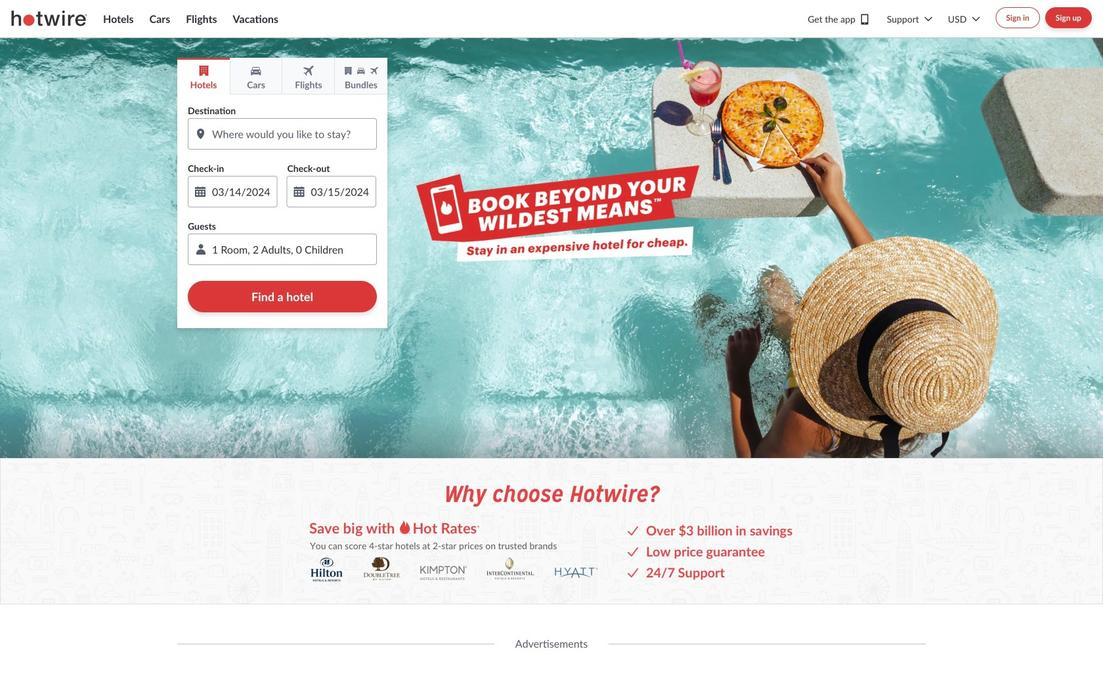 Task type: locate. For each thing, give the bounding box(es) containing it.
Check in date expanded. Choose a date from the table below. Tab into the table and use the arrow keys for navigation. text field
[[188, 176, 277, 208]]

application
[[188, 234, 377, 265]]

Where would you like to stay? text field
[[188, 118, 377, 150]]

None text field
[[287, 176, 376, 208]]



Task type: vqa. For each thing, say whether or not it's contained in the screenshot.
alert
no



